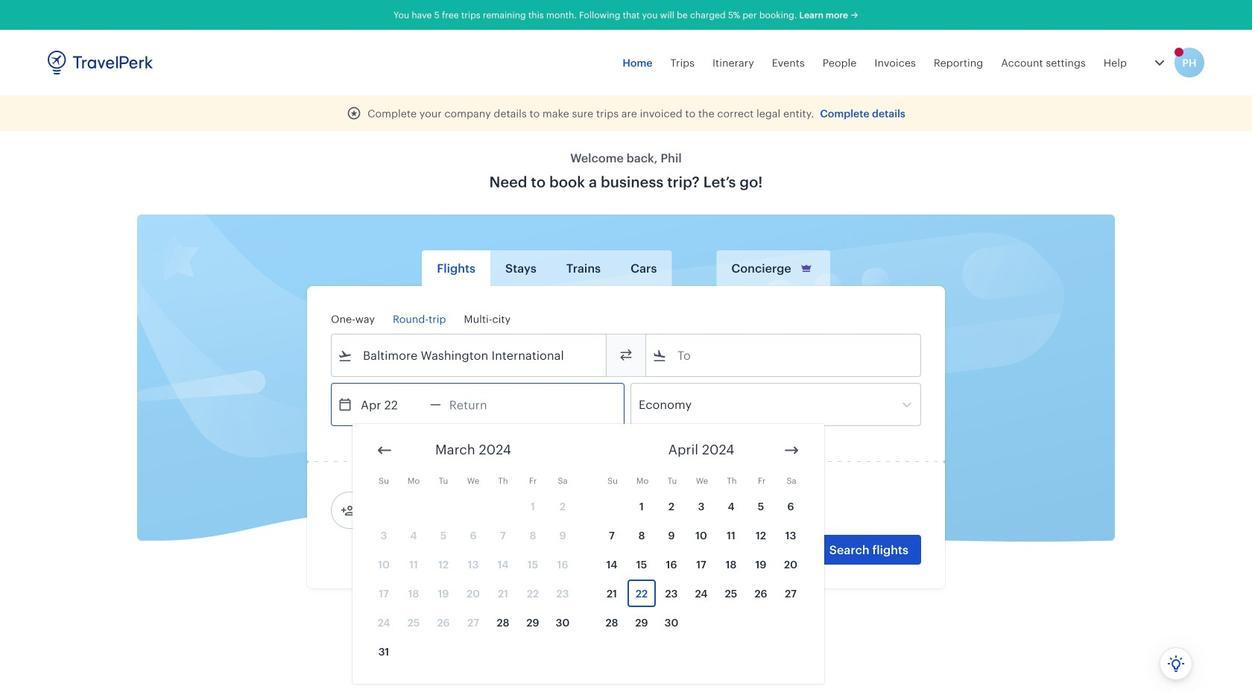Task type: locate. For each thing, give the bounding box(es) containing it.
To search field
[[667, 344, 901, 368]]

move backward to switch to the previous month. image
[[376, 442, 394, 460]]



Task type: describe. For each thing, give the bounding box(es) containing it.
Depart text field
[[353, 384, 430, 426]]

Add first traveler search field
[[356, 499, 511, 523]]

move forward to switch to the next month. image
[[783, 442, 801, 460]]

From search field
[[353, 344, 587, 368]]

Return text field
[[441, 384, 519, 426]]

calendar application
[[353, 424, 1253, 684]]



